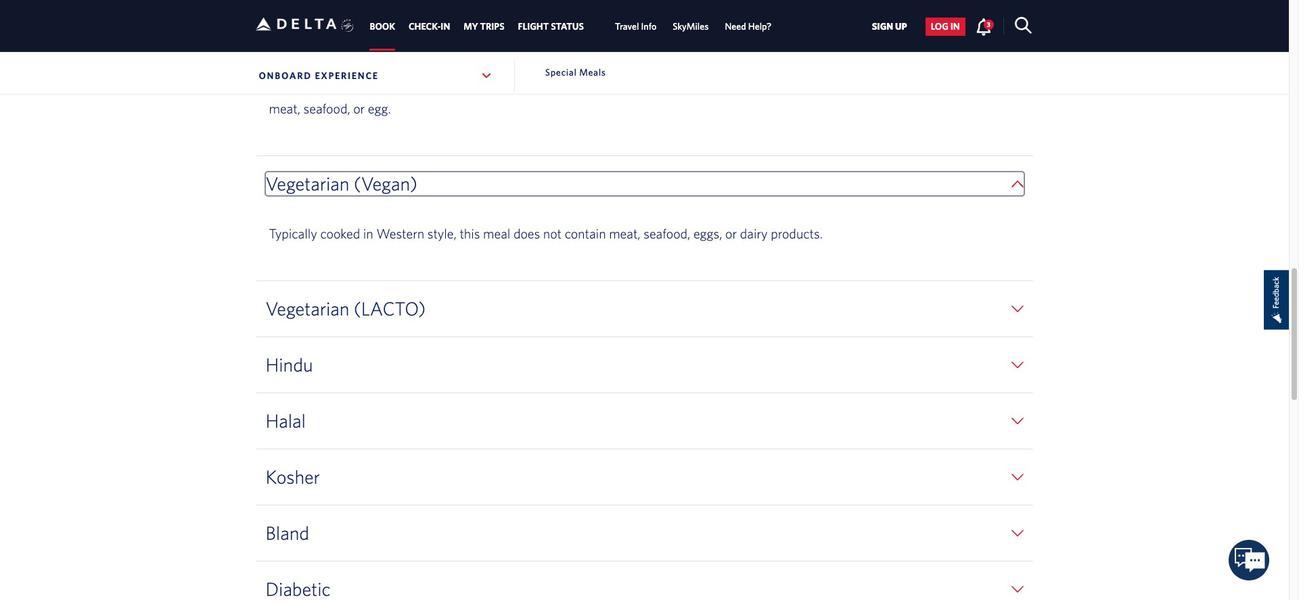 Task type: locate. For each thing, give the bounding box(es) containing it.
vegetarian up hindu
[[266, 298, 349, 320]]

seafood, down non-
[[304, 101, 350, 117]]

experience
[[315, 70, 379, 81]]

does right this
[[514, 226, 540, 242]]

0 horizontal spatial style,
[[428, 226, 457, 242]]

dairy
[[746, 78, 774, 94], [740, 226, 768, 242]]

1 horizontal spatial not
[[919, 78, 937, 94]]

contain
[[940, 78, 981, 94], [565, 226, 606, 242]]

tab list
[[363, 0, 780, 51]]

does down up
[[889, 78, 915, 94]]

0 vertical spatial seafood,
[[304, 101, 350, 117]]

travel
[[615, 21, 639, 32]]

0 horizontal spatial this
[[269, 78, 292, 94]]

meal
[[859, 78, 886, 94], [483, 226, 511, 242]]

message us image
[[1229, 541, 1270, 582]]

0 vertical spatial not
[[919, 78, 937, 94]]

eggs,
[[694, 226, 723, 242]]

1 vertical spatial meat,
[[609, 226, 641, 242]]

a
[[308, 78, 314, 94]]

or
[[353, 101, 365, 117], [726, 226, 737, 242]]

1 vertical spatial not
[[543, 226, 562, 242]]

meat, down vegetarian (vegan) dropdown button
[[609, 226, 641, 242]]

meal inside this is a non-strict vegetarian meal, typically prepared indian style, with limited use of dairy products. this meal does not contain meat, seafood, or egg.
[[859, 78, 886, 94]]

halal
[[266, 410, 306, 433]]

0 horizontal spatial seafood,
[[304, 101, 350, 117]]

in
[[951, 21, 960, 32], [363, 226, 373, 242]]

0 vertical spatial does
[[889, 78, 915, 94]]

0 vertical spatial meal
[[859, 78, 886, 94]]

0 horizontal spatial contain
[[565, 226, 606, 242]]

0 vertical spatial dairy
[[746, 78, 774, 94]]

log in
[[931, 21, 960, 32]]

limited
[[668, 78, 707, 94]]

skyteam image
[[341, 5, 354, 47]]

or inside this is a non-strict vegetarian meal, typically prepared indian style, with limited use of dairy products. this meal does not contain meat, seafood, or egg.
[[353, 101, 365, 117]]

trips
[[480, 21, 505, 32]]

0 horizontal spatial not
[[543, 226, 562, 242]]

meat,
[[269, 101, 300, 117], [609, 226, 641, 242]]

1 vertical spatial products.
[[771, 226, 823, 242]]

this is a non-strict vegetarian meal, typically prepared indian style, with limited use of dairy products. this meal does not contain meat, seafood, or egg.
[[269, 78, 981, 117]]

1 vertical spatial does
[[514, 226, 540, 242]]

flight
[[518, 21, 549, 32]]

or right eggs,
[[726, 226, 737, 242]]

1 horizontal spatial or
[[726, 226, 737, 242]]

0 horizontal spatial meat,
[[269, 101, 300, 117]]

typically cooked in western style, this meal does not contain meat, seafood, eggs, or dairy products.
[[269, 226, 823, 242]]

in right log
[[951, 21, 960, 32]]

is
[[295, 78, 304, 94]]

dairy right of
[[746, 78, 774, 94]]

delta air lines image
[[255, 3, 337, 45]]

this
[[269, 78, 292, 94], [832, 78, 855, 94]]

0 vertical spatial style,
[[609, 78, 638, 94]]

style, left the 'with'
[[609, 78, 638, 94]]

contain inside this is a non-strict vegetarian meal, typically prepared indian style, with limited use of dairy products. this meal does not contain meat, seafood, or egg.
[[940, 78, 981, 94]]

1 horizontal spatial meal
[[859, 78, 886, 94]]

in right "cooked"
[[363, 226, 373, 242]]

asian vegetarian button
[[266, 24, 1024, 47]]

1 horizontal spatial does
[[889, 78, 915, 94]]

seafood, left eggs,
[[644, 226, 691, 242]]

1 vertical spatial seafood,
[[644, 226, 691, 242]]

0 horizontal spatial in
[[363, 226, 373, 242]]

vegetarian inside dropdown button
[[315, 24, 398, 47]]

meat, down is
[[269, 101, 300, 117]]

1 horizontal spatial style,
[[609, 78, 638, 94]]

western
[[377, 226, 425, 242]]

0 horizontal spatial or
[[353, 101, 365, 117]]

my trips link
[[464, 14, 505, 39]]

1 vertical spatial contain
[[565, 226, 606, 242]]

2 this from the left
[[832, 78, 855, 94]]

0 vertical spatial vegetarian
[[315, 24, 398, 47]]

0 vertical spatial or
[[353, 101, 365, 117]]

1 horizontal spatial this
[[832, 78, 855, 94]]

vegetarian (lacto)
[[266, 298, 426, 320]]

0 vertical spatial contain
[[940, 78, 981, 94]]

info
[[641, 21, 657, 32]]

onboard experience
[[259, 70, 379, 81]]

in inside "button"
[[951, 21, 960, 32]]

not inside this is a non-strict vegetarian meal, typically prepared indian style, with limited use of dairy products. this meal does not contain meat, seafood, or egg.
[[919, 78, 937, 94]]

products.
[[777, 78, 829, 94], [771, 226, 823, 242]]

up
[[895, 21, 907, 32]]

use
[[710, 78, 729, 94]]

vegetarian for (vegan)
[[266, 173, 349, 195]]

2 vertical spatial vegetarian
[[266, 298, 349, 320]]

1 horizontal spatial contain
[[940, 78, 981, 94]]

check-in
[[409, 21, 450, 32]]

meal right this
[[483, 226, 511, 242]]

meat, inside this is a non-strict vegetarian meal, typically prepared indian style, with limited use of dairy products. this meal does not contain meat, seafood, or egg.
[[269, 101, 300, 117]]

0 vertical spatial in
[[951, 21, 960, 32]]

seafood,
[[304, 101, 350, 117], [644, 226, 691, 242]]

0 vertical spatial products.
[[777, 78, 829, 94]]

typically
[[469, 78, 515, 94]]

1 vertical spatial meal
[[483, 226, 511, 242]]

0 vertical spatial meat,
[[269, 101, 300, 117]]

vegetarian up typically
[[266, 173, 349, 195]]

need
[[725, 21, 746, 32]]

special meals
[[545, 67, 606, 78]]

vegetarian up "experience"
[[315, 24, 398, 47]]

does
[[889, 78, 915, 94], [514, 226, 540, 242]]

1 horizontal spatial in
[[951, 21, 960, 32]]

onboard experience button
[[255, 59, 496, 93]]

flight status link
[[518, 14, 584, 39]]

style,
[[609, 78, 638, 94], [428, 226, 457, 242]]

or left egg.
[[353, 101, 365, 117]]

dairy right eggs,
[[740, 226, 768, 242]]

my trips
[[464, 21, 505, 32]]

indian
[[571, 78, 605, 94]]

vegetarian
[[315, 24, 398, 47], [266, 173, 349, 195], [266, 298, 349, 320]]

style, left this
[[428, 226, 457, 242]]

not
[[919, 78, 937, 94], [543, 226, 562, 242]]

meal,
[[436, 78, 466, 94]]

meal down sign
[[859, 78, 886, 94]]

products. inside this is a non-strict vegetarian meal, typically prepared indian style, with limited use of dairy products. this meal does not contain meat, seafood, or egg.
[[777, 78, 829, 94]]

bland button
[[266, 523, 1024, 546]]

1 vertical spatial vegetarian
[[266, 173, 349, 195]]



Task type: describe. For each thing, give the bounding box(es) containing it.
style, inside this is a non-strict vegetarian meal, typically prepared indian style, with limited use of dairy products. this meal does not contain meat, seafood, or egg.
[[609, 78, 638, 94]]

log in button
[[926, 18, 966, 36]]

book link
[[370, 14, 395, 39]]

halal button
[[266, 410, 1024, 433]]

vegetarian for (lacto)
[[266, 298, 349, 320]]

book
[[370, 21, 395, 32]]

vegetarian (vegan) button
[[266, 173, 1024, 196]]

1 vertical spatial dairy
[[740, 226, 768, 242]]

need help? link
[[725, 14, 772, 39]]

skymiles link
[[673, 14, 709, 39]]

prepared
[[518, 78, 568, 94]]

0 horizontal spatial does
[[514, 226, 540, 242]]

(lacto)
[[354, 298, 426, 320]]

bland
[[266, 523, 309, 545]]

1 vertical spatial style,
[[428, 226, 457, 242]]

my
[[464, 21, 478, 32]]

sign up link
[[867, 18, 913, 36]]

cooked
[[320, 226, 360, 242]]

0 horizontal spatial meal
[[483, 226, 511, 242]]

kosher button
[[266, 466, 1024, 489]]

of
[[732, 78, 743, 94]]

does inside this is a non-strict vegetarian meal, typically prepared indian style, with limited use of dairy products. this meal does not contain meat, seafood, or egg.
[[889, 78, 915, 94]]

vegetarian (lacto) button
[[266, 298, 1024, 321]]

dairy inside this is a non-strict vegetarian meal, typically prepared indian style, with limited use of dairy products. this meal does not contain meat, seafood, or egg.
[[746, 78, 774, 94]]

kosher
[[266, 466, 320, 489]]

check-
[[409, 21, 441, 32]]

with
[[641, 78, 665, 94]]

strict
[[343, 78, 372, 94]]

meals
[[579, 67, 606, 78]]

in
[[441, 21, 450, 32]]

hindu button
[[266, 354, 1024, 377]]

onboard
[[259, 70, 312, 81]]

asian
[[266, 24, 310, 47]]

3
[[987, 20, 991, 28]]

3 link
[[976, 18, 994, 35]]

sign up
[[872, 21, 907, 32]]

skymiles
[[673, 21, 709, 32]]

vegetarian
[[375, 78, 433, 94]]

help?
[[748, 21, 772, 32]]

travel info
[[615, 21, 657, 32]]

egg.
[[368, 101, 391, 117]]

1 vertical spatial in
[[363, 226, 373, 242]]

seafood, inside this is a non-strict vegetarian meal, typically prepared indian style, with limited use of dairy products. this meal does not contain meat, seafood, or egg.
[[304, 101, 350, 117]]

this
[[460, 226, 480, 242]]

1 vertical spatial or
[[726, 226, 737, 242]]

vegetarian (vegan)
[[266, 173, 418, 195]]

travel info link
[[615, 14, 657, 39]]

typically
[[269, 226, 317, 242]]

(vegan)
[[354, 173, 418, 195]]

status
[[551, 21, 584, 32]]

sign
[[872, 21, 893, 32]]

tab list containing book
[[363, 0, 780, 51]]

log
[[931, 21, 949, 32]]

need help?
[[725, 21, 772, 32]]

special
[[545, 67, 577, 78]]

flight status
[[518, 21, 584, 32]]

1 horizontal spatial seafood,
[[644, 226, 691, 242]]

asian vegetarian
[[266, 24, 398, 47]]

1 this from the left
[[269, 78, 292, 94]]

1 horizontal spatial meat,
[[609, 226, 641, 242]]

hindu
[[266, 354, 313, 376]]

check-in link
[[409, 14, 450, 39]]

non-
[[317, 78, 343, 94]]



Task type: vqa. For each thing, say whether or not it's contained in the screenshot.
Asian Vegetarian Dropdown Button
yes



